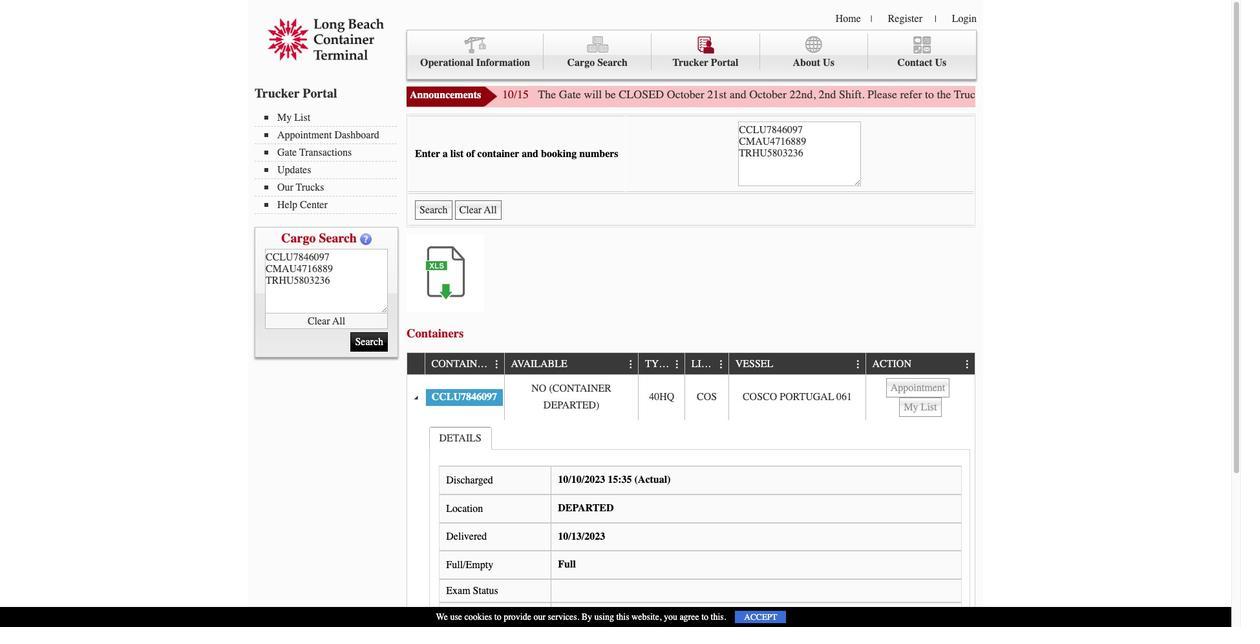 Task type: vqa. For each thing, say whether or not it's contained in the screenshot.
shore
no



Task type: describe. For each thing, give the bounding box(es) containing it.
operational
[[420, 57, 474, 69]]

cargo search link
[[544, 34, 652, 70]]

Enter container numbers and/ or booking numbers.  text field
[[265, 249, 388, 314]]

tab list inside tree grid
[[426, 423, 974, 627]]

1 the from the left
[[937, 87, 951, 102]]

list
[[451, 148, 464, 160]]

contact us link
[[868, 34, 976, 70]]

type link
[[645, 353, 677, 374]]

this
[[616, 612, 630, 623]]

061
[[837, 391, 852, 403]]

10/10/2023
[[558, 474, 605, 486]]

menu bar containing my list
[[255, 111, 403, 214]]

truck
[[954, 87, 982, 102]]

available column header
[[504, 353, 638, 375]]

center
[[300, 199, 328, 211]]

please
[[868, 87, 898, 102]]

accept
[[744, 612, 777, 622]]

edit column settings image for type
[[672, 359, 683, 370]]

gate transactions link
[[264, 147, 397, 158]]

line link
[[692, 353, 721, 374]]

clear all button
[[265, 314, 388, 329]]

portugal
[[780, 391, 834, 403]]

cosco portugal 061 cell
[[729, 375, 866, 420]]

cos cell
[[685, 375, 729, 420]]

full
[[558, 559, 576, 570]]

action column header
[[866, 353, 975, 375]]

we use cookies to provide our services. by using this website, you agree to this.
[[436, 612, 726, 623]]

be
[[605, 87, 616, 102]]

10/15 the gate will be closed october 21st and october 22nd, 2nd shift. please refer to the truck gate hours web page for further gate details for the we
[[502, 87, 1241, 102]]

using
[[595, 612, 614, 623]]

21st
[[707, 87, 727, 102]]

clear all
[[308, 315, 345, 327]]

transactions
[[299, 147, 352, 158]]

location
[[446, 503, 483, 515]]

vessel link
[[736, 353, 780, 374]]

no (container departed)
[[532, 383, 612, 411]]

the
[[538, 87, 556, 102]]

edit column settings image for action
[[963, 359, 973, 370]]

2 | from the left
[[935, 14, 937, 25]]

10/15
[[502, 87, 529, 102]]

container column header
[[425, 353, 504, 375]]

home
[[836, 13, 861, 25]]

1 vertical spatial cargo search
[[281, 231, 357, 246]]

my list appointment dashboard gate transactions updates our trucks help center
[[277, 112, 379, 211]]

gate inside my list appointment dashboard gate transactions updates our trucks help center
[[277, 147, 297, 158]]

menu bar containing operational information
[[407, 30, 977, 80]]

edit column settings image for available
[[626, 359, 636, 370]]

my list link
[[264, 112, 397, 123]]

vessel
[[736, 358, 774, 370]]

row containing no (container departed)
[[407, 375, 975, 420]]

exam status
[[446, 585, 498, 597]]

dashboard
[[335, 129, 379, 141]]

1 horizontal spatial portal
[[711, 57, 739, 69]]

will
[[584, 87, 602, 102]]

details
[[439, 432, 482, 444]]

edit column settings image for vessel
[[853, 359, 864, 370]]

contact
[[898, 57, 933, 69]]

departed)
[[544, 399, 600, 411]]

we
[[436, 612, 448, 623]]

refer
[[900, 87, 922, 102]]

clear
[[308, 315, 330, 327]]

(container
[[549, 383, 612, 395]]

contact us
[[898, 57, 947, 69]]

0 horizontal spatial to
[[495, 612, 502, 623]]

cargo search inside cargo search link
[[567, 57, 628, 69]]

1 | from the left
[[871, 14, 873, 25]]

numbers
[[579, 148, 619, 160]]

help center link
[[264, 199, 397, 211]]

no
[[532, 383, 547, 395]]

available link
[[511, 353, 574, 374]]

my
[[277, 112, 292, 123]]

cos
[[697, 391, 717, 403]]

website,
[[632, 612, 662, 623]]

further
[[1104, 87, 1136, 102]]

type
[[645, 358, 671, 370]]

cclu7846097 cell
[[425, 375, 504, 420]]

edit column settings image for container
[[492, 359, 502, 370]]

agree
[[680, 612, 699, 623]]

1 october from the left
[[667, 87, 705, 102]]

accept button
[[735, 611, 787, 623]]

action link
[[873, 353, 918, 374]]

1 vertical spatial cargo
[[281, 231, 316, 246]]

0 vertical spatial trucker
[[673, 57, 709, 69]]

help
[[277, 199, 298, 211]]

enter a list of container and booking numbers
[[415, 148, 619, 160]]

trucker portal link
[[652, 34, 760, 70]]

gate
[[1139, 87, 1158, 102]]

row containing container
[[407, 353, 975, 375]]

this.
[[711, 612, 726, 623]]

cargo inside cargo search link
[[567, 57, 595, 69]]



Task type: locate. For each thing, give the bounding box(es) containing it.
1 vertical spatial search
[[319, 231, 357, 246]]

trucker up my
[[255, 86, 300, 101]]

edit column settings image inside 'available' column header
[[626, 359, 636, 370]]

2nd
[[819, 87, 836, 102]]

edit column settings image right type
[[672, 359, 683, 370]]

container
[[432, 358, 491, 370]]

provide
[[504, 612, 531, 623]]

discharged
[[446, 475, 493, 486]]

0 vertical spatial cargo search
[[567, 57, 628, 69]]

edit column settings image right container
[[492, 359, 502, 370]]

0 vertical spatial trucker portal
[[673, 57, 739, 69]]

home link
[[836, 13, 861, 25]]

edit column settings image
[[492, 359, 502, 370], [626, 359, 636, 370], [672, 359, 683, 370]]

1 vertical spatial portal
[[303, 86, 337, 101]]

2 october from the left
[[749, 87, 787, 102]]

40hq cell
[[638, 375, 685, 420]]

you
[[664, 612, 678, 623]]

0 horizontal spatial search
[[319, 231, 357, 246]]

0 vertical spatial search
[[598, 57, 628, 69]]

for right page
[[1088, 87, 1101, 102]]

action
[[873, 358, 912, 370]]

0 horizontal spatial portal
[[303, 86, 337, 101]]

search up be
[[598, 57, 628, 69]]

edit column settings image inside vessel column header
[[853, 359, 864, 370]]

0 vertical spatial and
[[730, 87, 747, 102]]

details tab
[[429, 427, 492, 450]]

cclu7846097
[[432, 391, 497, 403]]

1 vertical spatial trucker
[[255, 86, 300, 101]]

cargo down help
[[281, 231, 316, 246]]

0 horizontal spatial us
[[823, 57, 835, 69]]

2 horizontal spatial gate
[[984, 87, 1006, 102]]

page
[[1063, 87, 1085, 102]]

october
[[667, 87, 705, 102], [749, 87, 787, 102]]

10/13/2023
[[558, 531, 605, 542]]

trucker portal up 21st
[[673, 57, 739, 69]]

us right contact
[[935, 57, 947, 69]]

about us link
[[760, 34, 868, 70]]

1 vertical spatial menu bar
[[255, 111, 403, 214]]

full/empty
[[446, 559, 493, 571]]

1 horizontal spatial edit column settings image
[[626, 359, 636, 370]]

40hq
[[649, 391, 675, 403]]

to right cookies at left bottom
[[495, 612, 502, 623]]

1 horizontal spatial us
[[935, 57, 947, 69]]

| right home
[[871, 14, 873, 25]]

2 for from the left
[[1195, 87, 1208, 102]]

1 horizontal spatial october
[[749, 87, 787, 102]]

0 horizontal spatial the
[[937, 87, 951, 102]]

1 row from the top
[[407, 353, 975, 375]]

cookies
[[465, 612, 492, 623]]

the left truck
[[937, 87, 951, 102]]

gate up updates
[[277, 147, 297, 158]]

by
[[582, 612, 592, 623]]

october left the 22nd,
[[749, 87, 787, 102]]

us
[[823, 57, 835, 69], [935, 57, 947, 69]]

0 horizontal spatial trucker portal
[[255, 86, 337, 101]]

1 horizontal spatial trucker
[[673, 57, 709, 69]]

1 for from the left
[[1088, 87, 1101, 102]]

available
[[511, 358, 568, 370]]

for right details
[[1195, 87, 1208, 102]]

operational information link
[[407, 34, 544, 70]]

1 us from the left
[[823, 57, 835, 69]]

updates
[[277, 164, 311, 176]]

2 row from the top
[[407, 375, 975, 420]]

| left login link
[[935, 14, 937, 25]]

|
[[871, 14, 873, 25], [935, 14, 937, 25]]

line
[[692, 358, 715, 370]]

enter
[[415, 148, 440, 160]]

container
[[478, 148, 519, 160]]

us for about us
[[823, 57, 835, 69]]

vessel column header
[[729, 353, 866, 375]]

row group
[[407, 375, 975, 627]]

booking
[[541, 148, 577, 160]]

cargo
[[567, 57, 595, 69], [281, 231, 316, 246]]

all
[[332, 315, 345, 327]]

updates link
[[264, 164, 397, 176]]

edit column settings image inside the type column header
[[672, 359, 683, 370]]

and
[[730, 87, 747, 102], [522, 148, 539, 160]]

search
[[598, 57, 628, 69], [319, 231, 357, 246]]

trucker up 21st
[[673, 57, 709, 69]]

portal up my list link at the top
[[303, 86, 337, 101]]

0 horizontal spatial gate
[[277, 147, 297, 158]]

1 horizontal spatial edit column settings image
[[853, 359, 864, 370]]

to right the refer
[[925, 87, 934, 102]]

about us
[[793, 57, 835, 69]]

2 horizontal spatial edit column settings image
[[963, 359, 973, 370]]

2 horizontal spatial to
[[925, 87, 934, 102]]

our
[[534, 612, 546, 623]]

october left 21st
[[667, 87, 705, 102]]

use
[[450, 612, 462, 623]]

status
[[473, 585, 498, 597]]

appointment dashboard link
[[264, 129, 397, 141]]

edit column settings image inside action column header
[[963, 359, 973, 370]]

2 the from the left
[[1211, 87, 1225, 102]]

1 vertical spatial and
[[522, 148, 539, 160]]

us for contact us
[[935, 57, 947, 69]]

tree grid
[[407, 353, 975, 627]]

type column header
[[638, 353, 685, 375]]

0 horizontal spatial edit column settings image
[[492, 359, 502, 370]]

1 horizontal spatial gate
[[559, 87, 581, 102]]

row
[[407, 353, 975, 375], [407, 375, 975, 420]]

3 edit column settings image from the left
[[672, 359, 683, 370]]

edit column settings image
[[716, 359, 727, 370], [853, 359, 864, 370], [963, 359, 973, 370]]

Enter container numbers and/ or booking numbers. Press ESC to reset input box text field
[[739, 122, 861, 186]]

0 horizontal spatial cargo
[[281, 231, 316, 246]]

cargo search down 'center'
[[281, 231, 357, 246]]

3 edit column settings image from the left
[[963, 359, 973, 370]]

portal up 21st
[[711, 57, 739, 69]]

closed
[[619, 87, 664, 102]]

1 vertical spatial trucker portal
[[255, 86, 337, 101]]

1 horizontal spatial menu bar
[[407, 30, 977, 80]]

register link
[[888, 13, 923, 25]]

1 horizontal spatial cargo
[[567, 57, 595, 69]]

information
[[476, 57, 530, 69]]

edit column settings image inside container column header
[[492, 359, 502, 370]]

and left booking on the left of page
[[522, 148, 539, 160]]

1 horizontal spatial and
[[730, 87, 747, 102]]

row group containing no (container departed)
[[407, 375, 975, 627]]

1 horizontal spatial search
[[598, 57, 628, 69]]

announcements
[[410, 89, 481, 101]]

menu bar
[[407, 30, 977, 80], [255, 111, 403, 214]]

container link
[[432, 353, 497, 374]]

0 horizontal spatial cargo search
[[281, 231, 357, 246]]

1 horizontal spatial to
[[702, 612, 709, 623]]

cell
[[866, 375, 975, 420]]

search down help center link
[[319, 231, 357, 246]]

trucker portal
[[673, 57, 739, 69], [255, 86, 337, 101]]

trucker portal up list
[[255, 86, 337, 101]]

and right 21st
[[730, 87, 747, 102]]

no (container departed) cell
[[504, 375, 638, 420]]

0 horizontal spatial edit column settings image
[[716, 359, 727, 370]]

1 horizontal spatial the
[[1211, 87, 1225, 102]]

departed
[[558, 502, 614, 514]]

0 vertical spatial portal
[[711, 57, 739, 69]]

0 horizontal spatial october
[[667, 87, 705, 102]]

shift.
[[839, 87, 865, 102]]

trucker
[[673, 57, 709, 69], [255, 86, 300, 101]]

edit column settings image inside line column header
[[716, 359, 727, 370]]

hours
[[1009, 87, 1038, 102]]

tree grid containing container
[[407, 353, 975, 627]]

appointment
[[277, 129, 332, 141]]

0 horizontal spatial trucker
[[255, 86, 300, 101]]

tab list containing details
[[426, 423, 974, 627]]

exam
[[446, 585, 470, 597]]

1 horizontal spatial trucker portal
[[673, 57, 739, 69]]

0 vertical spatial menu bar
[[407, 30, 977, 80]]

our
[[277, 182, 293, 193]]

0 horizontal spatial menu bar
[[255, 111, 403, 214]]

us right about
[[823, 57, 835, 69]]

gate right the
[[559, 87, 581, 102]]

1 horizontal spatial |
[[935, 14, 937, 25]]

2 edit column settings image from the left
[[853, 359, 864, 370]]

2 horizontal spatial edit column settings image
[[672, 359, 683, 370]]

None button
[[455, 200, 502, 220], [886, 378, 950, 398], [900, 398, 942, 417], [455, 200, 502, 220], [886, 378, 950, 398], [900, 398, 942, 417]]

operational information
[[420, 57, 530, 69]]

login link
[[952, 13, 977, 25]]

0 vertical spatial cargo
[[567, 57, 595, 69]]

trucker portal inside trucker portal link
[[673, 57, 739, 69]]

cosco portugal 061
[[743, 391, 852, 403]]

cargo search up will
[[567, 57, 628, 69]]

2 us from the left
[[935, 57, 947, 69]]

portal
[[711, 57, 739, 69], [303, 86, 337, 101]]

we
[[1228, 87, 1241, 102]]

1 edit column settings image from the left
[[716, 359, 727, 370]]

tab list
[[426, 423, 974, 627]]

edit column settings image left type
[[626, 359, 636, 370]]

0 horizontal spatial |
[[871, 14, 873, 25]]

gate
[[559, 87, 581, 102], [984, 87, 1006, 102], [277, 147, 297, 158]]

1 horizontal spatial for
[[1195, 87, 1208, 102]]

None submit
[[415, 200, 452, 220], [351, 332, 388, 352], [415, 200, 452, 220], [351, 332, 388, 352]]

cargo up will
[[567, 57, 595, 69]]

our trucks link
[[264, 182, 397, 193]]

0 horizontal spatial for
[[1088, 87, 1101, 102]]

line column header
[[685, 353, 729, 375]]

0 horizontal spatial and
[[522, 148, 539, 160]]

gate right truck
[[984, 87, 1006, 102]]

web
[[1041, 87, 1060, 102]]

login
[[952, 13, 977, 25]]

for
[[1088, 87, 1101, 102], [1195, 87, 1208, 102]]

22nd,
[[790, 87, 816, 102]]

to
[[925, 87, 934, 102], [495, 612, 502, 623], [702, 612, 709, 623]]

a
[[443, 148, 448, 160]]

(actual)
[[635, 474, 671, 486]]

to left this.
[[702, 612, 709, 623]]

10/10/2023 15:35 (actual)
[[558, 474, 671, 486]]

of
[[466, 148, 475, 160]]

1 horizontal spatial cargo search
[[567, 57, 628, 69]]

edit column settings image for line
[[716, 359, 727, 370]]

15:35
[[608, 474, 632, 486]]

2 edit column settings image from the left
[[626, 359, 636, 370]]

1 edit column settings image from the left
[[492, 359, 502, 370]]

register
[[888, 13, 923, 25]]

the left we
[[1211, 87, 1225, 102]]



